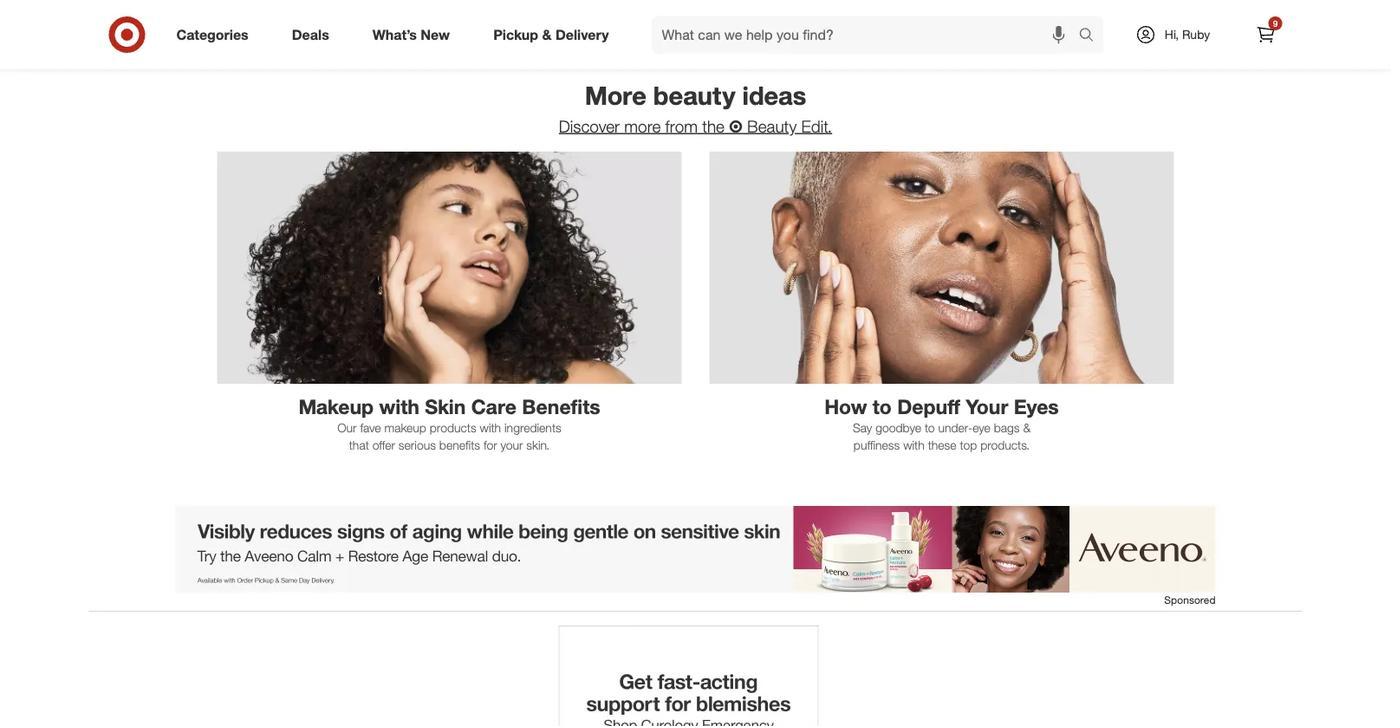 Task type: locate. For each thing, give the bounding box(es) containing it.
makeup
[[299, 395, 374, 419]]

for
[[484, 438, 497, 453]]

0 vertical spatial to
[[873, 395, 892, 419]]

1 horizontal spatial &
[[1024, 421, 1031, 436]]

2 vertical spatial with
[[904, 438, 925, 453]]

¬
[[730, 116, 743, 136]]

9 link
[[1247, 16, 1286, 54]]

0 vertical spatial &
[[542, 26, 552, 43]]

to up goodbye
[[873, 395, 892, 419]]

more
[[585, 80, 647, 110]]

how
[[825, 395, 868, 419]]

what's new
[[373, 26, 450, 43]]

delivery
[[556, 26, 609, 43]]

ingredients
[[505, 421, 562, 436]]

1 horizontal spatial with
[[480, 421, 501, 436]]

what's new link
[[358, 16, 472, 54]]

0 vertical spatial advertisement region
[[176, 506, 1216, 593]]

pickup & delivery
[[494, 26, 609, 43]]

the
[[703, 116, 725, 136]]

0 horizontal spatial to
[[873, 395, 892, 419]]

what's
[[373, 26, 417, 43]]

bags
[[994, 421, 1020, 436]]

these
[[929, 438, 957, 453]]

deals
[[292, 26, 329, 43]]

eye
[[973, 421, 991, 436]]

edit.
[[802, 116, 833, 136]]

& right pickup
[[542, 26, 552, 43]]

with up for
[[480, 421, 501, 436]]

2 horizontal spatial with
[[904, 438, 925, 453]]

under-
[[939, 421, 973, 436]]

1 vertical spatial advertisement region
[[559, 626, 819, 727]]

advertisement region
[[176, 506, 1216, 593], [559, 626, 819, 727]]

to down depuff
[[925, 421, 935, 436]]

benefits
[[440, 438, 480, 453]]

with
[[379, 395, 420, 419], [480, 421, 501, 436], [904, 438, 925, 453]]

products.
[[981, 438, 1030, 453]]

benefits
[[522, 395, 601, 419]]

0 vertical spatial with
[[379, 395, 420, 419]]

1 vertical spatial with
[[480, 421, 501, 436]]

products
[[430, 421, 477, 436]]

& right bags
[[1024, 421, 1031, 436]]

with up makeup
[[379, 395, 420, 419]]

makeup with skin care benefits our fave makeup products with ingredients that offer serious benefits for your skin.
[[299, 395, 601, 453]]

beauty
[[654, 80, 736, 110]]

more
[[625, 116, 661, 136]]

What can we help you find? suggestions appear below search field
[[652, 16, 1084, 54]]

1 vertical spatial to
[[925, 421, 935, 436]]

to
[[873, 395, 892, 419], [925, 421, 935, 436]]

&
[[542, 26, 552, 43], [1024, 421, 1031, 436]]

1 vertical spatial &
[[1024, 421, 1031, 436]]

categories link
[[162, 16, 270, 54]]

new
[[421, 26, 450, 43]]

discover
[[559, 116, 620, 136]]

with down goodbye
[[904, 438, 925, 453]]

top
[[960, 438, 978, 453]]

your
[[966, 395, 1009, 419]]

depuff
[[898, 395, 961, 419]]



Task type: describe. For each thing, give the bounding box(es) containing it.
ruby
[[1183, 27, 1211, 42]]

makeup
[[385, 421, 427, 436]]

9
[[1274, 18, 1279, 29]]

pickup
[[494, 26, 539, 43]]

search button
[[1071, 16, 1113, 57]]

that
[[349, 438, 369, 453]]

puffiness
[[854, 438, 900, 453]]

hi,
[[1165, 27, 1179, 42]]

from
[[666, 116, 698, 136]]

with inside how to depuff your eyes say goodbye to under-eye bags & puffiness with these top products.
[[904, 438, 925, 453]]

beauty
[[748, 116, 797, 136]]

1 horizontal spatial to
[[925, 421, 935, 436]]

0 horizontal spatial with
[[379, 395, 420, 419]]

your
[[501, 438, 523, 453]]

hi, ruby
[[1165, 27, 1211, 42]]

fave
[[360, 421, 381, 436]]

say
[[853, 421, 873, 436]]

goodbye
[[876, 421, 922, 436]]

our
[[338, 421, 357, 436]]

serious
[[399, 438, 436, 453]]

skin
[[425, 395, 466, 419]]

sponsored
[[1165, 594, 1216, 607]]

ideas
[[743, 80, 807, 110]]

pickup & delivery link
[[479, 16, 631, 54]]

care
[[472, 395, 517, 419]]

0 horizontal spatial &
[[542, 26, 552, 43]]

offer
[[373, 438, 395, 453]]

more beauty ideas discover more from the ¬ beauty edit.
[[559, 80, 833, 136]]

search
[[1071, 28, 1113, 45]]

& inside how to depuff your eyes say goodbye to under-eye bags & puffiness with these top products.
[[1024, 421, 1031, 436]]

skin.
[[527, 438, 550, 453]]

how to depuff your eyes say goodbye to under-eye bags & puffiness with these top products.
[[825, 395, 1060, 453]]

eyes
[[1014, 395, 1060, 419]]

deals link
[[277, 16, 351, 54]]

categories
[[176, 26, 249, 43]]



Task type: vqa. For each thing, say whether or not it's contained in the screenshot.
in
no



